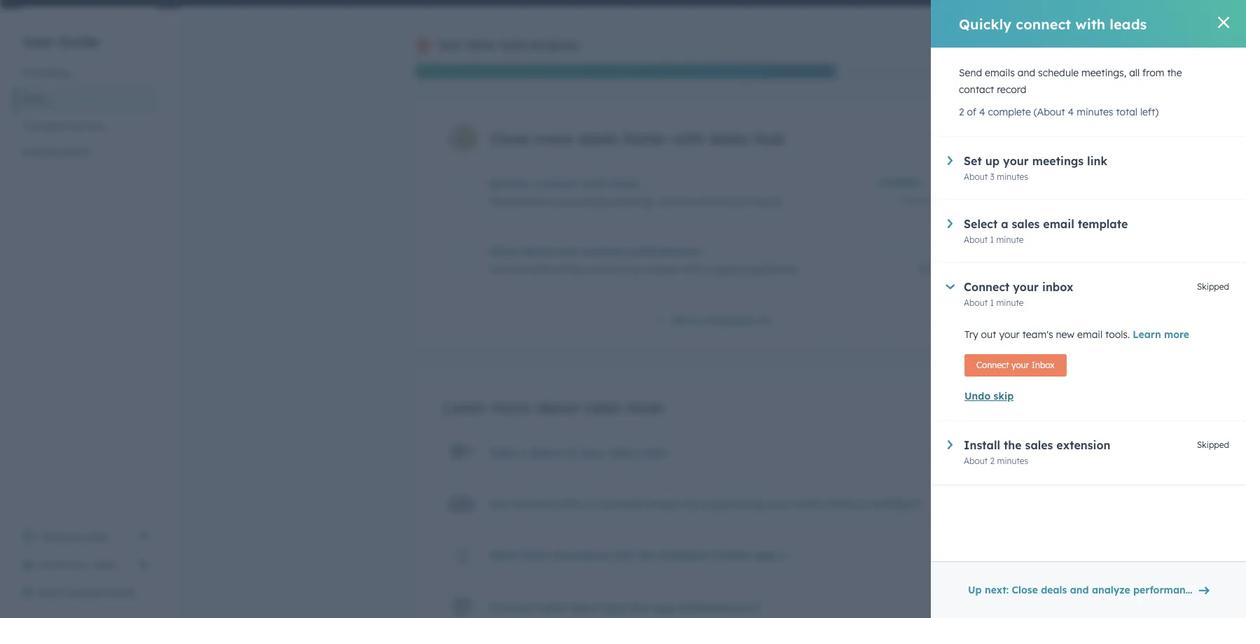 Task type: describe. For each thing, give the bounding box(es) containing it.
connect sales apps from the app marketplace link
[[490, 601, 763, 619]]

caret image for select
[[948, 219, 953, 228]]

close deals and analyze performance button
[[490, 245, 870, 259]]

connect sales apps from the app marketplace
[[490, 601, 749, 615]]

get started with a 2 minute lesson on organizing your sales data in hubspot link
[[490, 498, 920, 512]]

website
[[22, 146, 60, 159]]

more for close more deals faster with sales hub
[[535, 129, 574, 149]]

quickly connect with leads button
[[490, 177, 870, 191]]

lesson
[[647, 498, 682, 512]]

undo
[[965, 390, 991, 403]]

show completed (1) button
[[657, 313, 769, 331]]

with inside dialog
[[1076, 15, 1106, 33]]

plan
[[88, 531, 108, 544]]

deals inside close deals and analyze performance forecast performance and hit your goals with a reports dashboard
[[523, 245, 553, 259]]

your down the about in the bottom left of the page
[[580, 446, 606, 460]]

(1)
[[757, 315, 769, 327]]

with inside the quickly connect with leads send emails and schedule meetings, all from the contact record
[[583, 177, 607, 191]]

apps
[[570, 601, 598, 615]]

minute inside select a sales email template about 1 minute
[[997, 235, 1024, 245]]

mobile
[[713, 549, 750, 563]]

inbox
[[1032, 360, 1055, 371]]

goals
[[654, 263, 679, 276]]

demo for a
[[530, 446, 562, 460]]

set
[[964, 154, 983, 168]]

0 horizontal spatial app
[[653, 601, 675, 615]]

work from anywhere with the hubspot mobile app link
[[490, 549, 791, 566]]

0 vertical spatial tools
[[500, 38, 527, 52]]

take a demo of your sales tools
[[490, 446, 668, 460]]

new
[[1057, 329, 1075, 341]]

your sales tools progress
[[438, 38, 579, 52]]

out
[[982, 329, 997, 341]]

demo for overview
[[109, 587, 136, 600]]

3
[[991, 172, 995, 182]]

minute for get started with a 2 minute lesson on organizing your sales data in hubspot
[[605, 498, 644, 512]]

2 vertical spatial tools
[[641, 446, 668, 460]]

set up your meetings link about 3 minutes
[[964, 154, 1108, 182]]

started
[[513, 498, 553, 512]]

next:
[[985, 585, 1009, 597]]

select a sales email template about 1 minute
[[964, 217, 1129, 245]]

install
[[964, 439, 1001, 453]]

work
[[490, 549, 519, 563]]

leads for quickly connect with leads
[[1111, 15, 1148, 33]]

connect for quickly connect with leads send emails and schedule meetings, all from the contact record
[[535, 177, 579, 191]]

emails inside send emails and schedule meetings, all from the contact record
[[986, 67, 1016, 79]]

emails inside the quickly connect with leads send emails and schedule meetings, all from the contact record
[[516, 195, 546, 208]]

from right apps
[[601, 601, 628, 615]]

about inside select a sales email template about 1 minute
[[964, 235, 988, 245]]

with right anywhere
[[611, 549, 636, 563]]

your inside button
[[1012, 360, 1030, 371]]

minute for connect your inbox about 1 minute
[[997, 298, 1024, 308]]

quickly for quickly connect with leads
[[960, 15, 1012, 33]]

your inside 'button'
[[69, 559, 90, 572]]

your left plan
[[64, 531, 85, 544]]

close for close deals and analyze performance forecast performance and hit your goals with a reports dashboard
[[490, 245, 520, 259]]

quickly for quickly connect with leads send emails and schedule meetings, all from the contact record
[[490, 177, 532, 191]]

close more deals faster with sales hub
[[490, 129, 786, 149]]

0%
[[971, 245, 983, 256]]

1 vertical spatial tools
[[627, 398, 664, 418]]

1 horizontal spatial email
[[1078, 329, 1103, 341]]

schedule inside the quickly connect with leads send emails and schedule meetings, all from the contact record
[[569, 195, 610, 208]]

user guide
[[22, 33, 100, 50]]

from inside the quickly connect with leads send emails and schedule meetings, all from the contact record
[[673, 195, 695, 208]]

faster
[[624, 129, 668, 149]]

take
[[490, 446, 516, 460]]

connect for connect your inbox
[[977, 360, 1010, 371]]

a inside select a sales email template about 1 minute
[[1002, 217, 1009, 231]]

skipped for install the sales extension
[[1198, 440, 1230, 451]]

start overview demo link
[[14, 580, 157, 608]]

quickly connect with leads
[[960, 15, 1148, 33]]

marketing
[[22, 67, 69, 79]]

close for close more deals faster with sales hub
[[490, 129, 530, 149]]

quickly connect with leads send emails and schedule meetings, all from the contact record
[[490, 177, 783, 208]]

close image
[[1219, 17, 1230, 28]]

0 vertical spatial performance
[[629, 245, 701, 259]]

50%
[[966, 177, 983, 188]]

2 vertical spatial sales
[[710, 129, 750, 149]]

1 inside 'connect your inbox about 1 minute'
[[991, 298, 995, 308]]

start
[[39, 587, 62, 600]]

caret image for connect
[[947, 285, 955, 290]]

analyze inside close deals and analyze performance forecast performance and hit your goals with a reports dashboard
[[581, 245, 625, 259]]

view
[[39, 531, 61, 544]]

more for learn more about sales tools
[[492, 398, 531, 418]]

team's
[[1023, 329, 1054, 341]]

up
[[986, 154, 1000, 168]]

meetings
[[1033, 154, 1084, 168]]

reports
[[712, 263, 746, 276]]

anywhere
[[553, 549, 608, 563]]

about down [object object] complete progress bar
[[903, 195, 926, 206]]

with inside close deals and analyze performance forecast performance and hit your goals with a reports dashboard
[[681, 263, 701, 276]]

show completed (1)
[[672, 315, 769, 327]]

minutes inside 'set up your meetings link about 3 minutes'
[[998, 172, 1029, 182]]

hub
[[754, 129, 786, 149]]

team
[[92, 559, 116, 572]]

all inside the quickly connect with leads send emails and schedule meetings, all from the contact record
[[660, 195, 671, 208]]

quickly connect with leads dialog
[[932, 0, 1247, 619]]

user guide views element
[[14, 8, 157, 166]]

get started with a 2 minute lesson on organizing your sales data in hubspot
[[490, 498, 920, 512]]

analyze inside button
[[1093, 585, 1131, 597]]

install the sales extension about 2 minutes
[[964, 439, 1111, 467]]

close inside button
[[1012, 585, 1039, 597]]

progress
[[531, 38, 579, 52]]

performance for up
[[1134, 585, 1198, 597]]

(cms)
[[62, 146, 90, 159]]

caret image for install
[[948, 441, 953, 450]]

from right work
[[523, 549, 550, 563]]

on
[[685, 498, 699, 512]]

link opens in a new window image inside view your plan link
[[139, 532, 149, 543]]

up next: close deals and analyze performance
[[969, 585, 1198, 597]]

sales button
[[14, 86, 157, 113]]

the inside send emails and schedule meetings, all from the contact record
[[1168, 67, 1183, 79]]

1 horizontal spatial hubspot
[[871, 498, 920, 512]]

invite your team button
[[14, 552, 157, 580]]

performance for close
[[533, 263, 592, 276]]

user
[[22, 33, 54, 50]]

caret image
[[948, 156, 953, 165]]

hit
[[616, 263, 627, 276]]

the inside the quickly connect with leads send emails and schedule meetings, all from the contact record
[[698, 195, 713, 208]]

sales inside install the sales extension about 2 minutes
[[1026, 439, 1054, 453]]

send inside the quickly connect with leads send emails and schedule meetings, all from the contact record
[[490, 195, 513, 208]]

schedule inside send emails and schedule meetings, all from the contact record
[[1039, 67, 1079, 79]]

a right take
[[519, 446, 527, 460]]

forecast
[[490, 263, 530, 276]]

get
[[490, 498, 509, 512]]

learn more about sales tools
[[443, 398, 664, 418]]

learn more button
[[1134, 327, 1190, 343]]

record inside the quickly connect with leads send emails and schedule meetings, all from the contact record
[[754, 195, 783, 208]]

connect for quickly connect with leads
[[1017, 15, 1072, 33]]

extension
[[1057, 439, 1111, 453]]

link opens in a new window image inside view your plan link
[[139, 529, 149, 546]]

minutes inside install the sales extension about 2 minutes
[[998, 456, 1029, 467]]

learn inside quickly connect with leads dialog
[[1134, 329, 1162, 341]]

Search HubSpot search field
[[1050, 0, 1222, 1]]

completed
[[702, 315, 754, 327]]

data
[[828, 498, 854, 512]]

marketplace
[[679, 601, 749, 615]]

deals inside button
[[1042, 585, 1068, 597]]

about 4 minutes left
[[903, 195, 983, 206]]

connect your inbox about 1 minute
[[964, 280, 1074, 308]]

skip
[[994, 390, 1014, 403]]



Task type: locate. For each thing, give the bounding box(es) containing it.
customer
[[22, 120, 67, 132]]

caret image down about 2 minutes
[[947, 285, 955, 290]]

0 vertical spatial schedule
[[1039, 67, 1079, 79]]

the
[[1168, 67, 1183, 79], [698, 195, 713, 208], [1004, 439, 1022, 453], [639, 549, 657, 563], [631, 601, 649, 615]]

overview
[[65, 587, 107, 600]]

and inside button
[[1071, 585, 1090, 597]]

0 vertical spatial learn
[[1134, 329, 1162, 341]]

0 vertical spatial meetings,
[[1082, 67, 1127, 79]]

minute up out
[[997, 298, 1024, 308]]

link opens in a new window image right marketplace at the right bottom of page
[[751, 602, 761, 619]]

and inside the quickly connect with leads send emails and schedule meetings, all from the contact record
[[548, 195, 566, 208]]

website (cms) button
[[14, 139, 157, 166]]

4 left complete
[[980, 106, 986, 118]]

1 horizontal spatial app
[[753, 549, 776, 563]]

0 horizontal spatial send
[[490, 195, 513, 208]]

close
[[490, 129, 530, 149], [490, 245, 520, 259], [1012, 585, 1039, 597]]

connect for connect sales apps from the app marketplace
[[490, 601, 535, 615]]

a right select
[[1002, 217, 1009, 231]]

left
[[970, 195, 983, 206]]

1 vertical spatial 1
[[991, 298, 995, 308]]

your sales tools progress progress bar
[[415, 64, 836, 79]]

1 vertical spatial close
[[490, 245, 520, 259]]

with right started on the left of the page
[[557, 498, 581, 512]]

your right the organizing
[[767, 498, 793, 512]]

your right out
[[1000, 329, 1020, 341]]

2 horizontal spatial deals
[[1042, 585, 1068, 597]]

1 inside select a sales email template about 1 minute
[[991, 235, 995, 245]]

0 horizontal spatial record
[[754, 195, 783, 208]]

0 horizontal spatial of
[[565, 446, 576, 460]]

0 vertical spatial more
[[535, 129, 574, 149]]

sales
[[467, 38, 497, 52], [22, 93, 47, 106], [710, 129, 750, 149]]

contact inside the quickly connect with leads send emails and schedule meetings, all from the contact record
[[716, 195, 751, 208]]

of inside quickly connect with leads dialog
[[968, 106, 977, 118]]

minutes left the left
[[936, 195, 968, 206]]

meetings, inside send emails and schedule meetings, all from the contact record
[[1082, 67, 1127, 79]]

about down 'set'
[[964, 172, 988, 182]]

0 horizontal spatial demo
[[109, 587, 136, 600]]

2 left complete
[[960, 106, 965, 118]]

0 vertical spatial connect
[[964, 280, 1010, 294]]

1 right 0%
[[991, 235, 995, 245]]

[object object] complete progress bar
[[878, 181, 919, 185]]

your right the up
[[1004, 154, 1030, 168]]

1 vertical spatial caret image
[[947, 285, 955, 290]]

1 horizontal spatial leads
[[1111, 15, 1148, 33]]

customer service button
[[14, 113, 157, 139]]

skipped
[[1198, 282, 1230, 292], [1198, 440, 1230, 451]]

(about
[[1034, 106, 1066, 118]]

1 horizontal spatial meetings,
[[1082, 67, 1127, 79]]

1 1 from the top
[[991, 235, 995, 245]]

1 horizontal spatial link opens in a new window image
[[751, 602, 761, 619]]

all down "quickly connect with leads" button
[[660, 195, 671, 208]]

0 vertical spatial quickly
[[960, 15, 1012, 33]]

2 horizontal spatial more
[[1165, 329, 1190, 341]]

with down search hubspot "search box"
[[1076, 15, 1106, 33]]

2 down the "about 4 minutes left"
[[945, 263, 949, 274]]

of left complete
[[968, 106, 977, 118]]

1 vertical spatial send
[[490, 195, 513, 208]]

email right new
[[1078, 329, 1103, 341]]

2 of 4 complete (about 4 minutes total left)
[[960, 106, 1160, 118]]

connect down out
[[977, 360, 1010, 371]]

0 horizontal spatial link opens in a new window image
[[139, 529, 149, 546]]

1 horizontal spatial deals
[[579, 129, 619, 149]]

about 2 minutes
[[918, 263, 983, 274]]

2 up anywhere
[[595, 498, 601, 512]]

link opens in a new window image right plan
[[139, 529, 149, 546]]

link
[[1088, 154, 1108, 168]]

sales inside button
[[22, 93, 47, 106]]

about inside 'connect your inbox about 1 minute'
[[964, 298, 988, 308]]

1 vertical spatial meetings,
[[612, 195, 657, 208]]

contact inside send emails and schedule meetings, all from the contact record
[[960, 83, 995, 96]]

a up anywhere
[[584, 498, 591, 512]]

0 horizontal spatial hubspot
[[660, 549, 709, 563]]

your inside 'set up your meetings link about 3 minutes'
[[1004, 154, 1030, 168]]

with down close deals and analyze performance button
[[681, 263, 701, 276]]

connect your inbox
[[977, 360, 1055, 371]]

1 vertical spatial emails
[[516, 195, 546, 208]]

performance inside button
[[1134, 585, 1198, 597]]

send left 75%
[[960, 67, 983, 79]]

view your plan link
[[14, 524, 157, 552]]

send emails and schedule meetings, all from the contact record
[[960, 67, 1183, 96]]

link opens in a new window image
[[139, 532, 149, 543], [778, 549, 788, 566], [778, 552, 788, 563], [751, 605, 761, 615]]

connect down work
[[490, 601, 535, 615]]

connect inside 'connect your inbox about 1 minute'
[[964, 280, 1010, 294]]

leads down close more deals faster with sales hub
[[610, 177, 640, 191]]

2 down install
[[991, 456, 995, 467]]

demo right take
[[530, 446, 562, 460]]

connect down 0%
[[964, 280, 1010, 294]]

quickly inside dialog
[[960, 15, 1012, 33]]

1 vertical spatial all
[[660, 195, 671, 208]]

try
[[965, 329, 979, 341]]

email inside select a sales email template about 1 minute
[[1044, 217, 1075, 231]]

a
[[1002, 217, 1009, 231], [704, 263, 710, 276], [519, 446, 527, 460], [584, 498, 591, 512]]

emails
[[986, 67, 1016, 79], [516, 195, 546, 208]]

meetings,
[[1082, 67, 1127, 79], [612, 195, 657, 208]]

0 horizontal spatial sales
[[22, 93, 47, 106]]

1 horizontal spatial sales
[[467, 38, 497, 52]]

email
[[1044, 217, 1075, 231], [1078, 329, 1103, 341]]

and
[[1018, 67, 1036, 79], [548, 195, 566, 208], [556, 245, 578, 259], [595, 263, 613, 276], [1071, 585, 1090, 597]]

4
[[980, 106, 986, 118], [1069, 106, 1075, 118], [929, 195, 934, 206]]

minutes down 0%
[[952, 263, 983, 274]]

1 horizontal spatial record
[[998, 83, 1027, 96]]

take a demo of your sales tools link
[[490, 446, 668, 460]]

record down hub
[[754, 195, 783, 208]]

connect your inbox button
[[965, 355, 1067, 377]]

select
[[964, 217, 998, 231]]

0 vertical spatial skipped
[[1198, 282, 1230, 292]]

1
[[991, 235, 995, 245], [991, 298, 995, 308]]

link opens in a new window image inside connect sales apps from the app marketplace link
[[751, 602, 761, 619]]

1 vertical spatial sales
[[22, 93, 47, 106]]

minutes left total at the top right of the page
[[1077, 106, 1114, 118]]

leads inside the quickly connect with leads send emails and schedule meetings, all from the contact record
[[610, 177, 640, 191]]

1 horizontal spatial performance
[[629, 245, 701, 259]]

up
[[969, 585, 982, 597]]

of down the about in the bottom left of the page
[[565, 446, 576, 460]]

minute down select
[[997, 235, 1024, 245]]

connect inside button
[[977, 360, 1010, 371]]

performance
[[629, 245, 701, 259], [533, 263, 592, 276], [1134, 585, 1198, 597]]

from inside send emails and schedule meetings, all from the contact record
[[1143, 67, 1165, 79]]

about down select
[[964, 235, 988, 245]]

about
[[964, 172, 988, 182], [903, 195, 926, 206], [964, 235, 988, 245], [918, 263, 942, 274], [964, 298, 988, 308], [964, 456, 988, 467]]

0 horizontal spatial meetings,
[[612, 195, 657, 208]]

sales up customer at the left of page
[[22, 93, 47, 106]]

2 horizontal spatial 4
[[1069, 106, 1075, 118]]

1 vertical spatial analyze
[[1093, 585, 1131, 597]]

record
[[998, 83, 1027, 96], [754, 195, 783, 208]]

send up the "forecast" at the left
[[490, 195, 513, 208]]

app right the mobile
[[753, 549, 776, 563]]

2 vertical spatial connect
[[490, 601, 535, 615]]

1 horizontal spatial contact
[[960, 83, 995, 96]]

2 horizontal spatial sales
[[710, 129, 750, 149]]

0 vertical spatial 1
[[991, 235, 995, 245]]

website (cms)
[[22, 146, 90, 159]]

deals left faster
[[579, 129, 619, 149]]

1 vertical spatial hubspot
[[660, 549, 709, 563]]

1 horizontal spatial schedule
[[1039, 67, 1079, 79]]

minutes down install
[[998, 456, 1029, 467]]

75%
[[988, 64, 1011, 79]]

your left inbox
[[1012, 360, 1030, 371]]

your inside close deals and analyze performance forecast performance and hit your goals with a reports dashboard
[[630, 263, 651, 276]]

1 vertical spatial leads
[[610, 177, 640, 191]]

from down "quickly connect with leads" button
[[673, 195, 695, 208]]

contact
[[960, 83, 995, 96], [716, 195, 751, 208]]

hubspot
[[871, 498, 920, 512], [660, 549, 709, 563]]

with right faster
[[673, 129, 705, 149]]

0 horizontal spatial leads
[[610, 177, 640, 191]]

caret image
[[948, 219, 953, 228], [947, 285, 955, 290], [948, 441, 953, 450]]

about down install
[[964, 456, 988, 467]]

0 vertical spatial hubspot
[[871, 498, 920, 512]]

1 horizontal spatial more
[[535, 129, 574, 149]]

contact down 75%
[[960, 83, 995, 96]]

0 vertical spatial of
[[968, 106, 977, 118]]

hubspot left the mobile
[[660, 549, 709, 563]]

about inside install the sales extension about 2 minutes
[[964, 456, 988, 467]]

contact down "quickly connect with leads" button
[[716, 195, 751, 208]]

minutes right "3"
[[998, 172, 1029, 182]]

1 vertical spatial of
[[565, 446, 576, 460]]

dashboard
[[749, 263, 799, 276]]

1 vertical spatial link opens in a new window image
[[751, 602, 761, 619]]

0 vertical spatial caret image
[[948, 219, 953, 228]]

2 inside install the sales extension about 2 minutes
[[991, 456, 995, 467]]

deals right next:
[[1042, 585, 1068, 597]]

0 horizontal spatial all
[[660, 195, 671, 208]]

1 vertical spatial record
[[754, 195, 783, 208]]

hubspot right in
[[871, 498, 920, 512]]

undo skip
[[965, 390, 1014, 403]]

2 vertical spatial more
[[492, 398, 531, 418]]

1 vertical spatial demo
[[109, 587, 136, 600]]

0 horizontal spatial quickly
[[490, 177, 532, 191]]

1 vertical spatial schedule
[[569, 195, 610, 208]]

close inside close deals and analyze performance forecast performance and hit your goals with a reports dashboard
[[490, 245, 520, 259]]

all inside send emails and schedule meetings, all from the contact record
[[1130, 67, 1141, 79]]

2 skipped from the top
[[1198, 440, 1230, 451]]

0 horizontal spatial email
[[1044, 217, 1075, 231]]

connect inside the quickly connect with leads send emails and schedule meetings, all from the contact record
[[535, 177, 579, 191]]

sales
[[1012, 217, 1040, 231], [585, 398, 623, 418], [1026, 439, 1054, 453], [609, 446, 637, 460], [796, 498, 824, 512], [539, 601, 567, 615]]

link opens in a new window image
[[139, 529, 149, 546], [751, 602, 761, 619]]

connect for connect your inbox about 1 minute
[[964, 280, 1010, 294]]

1 horizontal spatial quickly
[[960, 15, 1012, 33]]

1 vertical spatial contact
[[716, 195, 751, 208]]

connect inside dialog
[[1017, 15, 1072, 33]]

0 vertical spatial minute
[[997, 235, 1024, 245]]

and inside send emails and schedule meetings, all from the contact record
[[1018, 67, 1036, 79]]

total
[[1117, 106, 1138, 118]]

your left inbox at right top
[[1014, 280, 1040, 294]]

1 vertical spatial email
[[1078, 329, 1103, 341]]

view your plan
[[39, 531, 108, 544]]

0 vertical spatial analyze
[[581, 245, 625, 259]]

0 vertical spatial deals
[[579, 129, 619, 149]]

quickly
[[960, 15, 1012, 33], [490, 177, 532, 191]]

1 horizontal spatial connect
[[1017, 15, 1072, 33]]

4 right the (about in the top right of the page
[[1069, 106, 1075, 118]]

leads inside dialog
[[1111, 15, 1148, 33]]

your
[[438, 38, 464, 52]]

invite your team
[[39, 559, 116, 572]]

complete
[[989, 106, 1032, 118]]

more
[[535, 129, 574, 149], [1165, 329, 1190, 341], [492, 398, 531, 418]]

1 skipped from the top
[[1198, 282, 1230, 292]]

leads down search hubspot "search box"
[[1111, 15, 1148, 33]]

demo down team
[[109, 587, 136, 600]]

undo skip button
[[965, 388, 1213, 405]]

quickly inside the quickly connect with leads send emails and schedule meetings, all from the contact record
[[490, 177, 532, 191]]

0 horizontal spatial more
[[492, 398, 531, 418]]

0 vertical spatial leads
[[1111, 15, 1148, 33]]

leads for quickly connect with leads send emails and schedule meetings, all from the contact record
[[610, 177, 640, 191]]

1 vertical spatial more
[[1165, 329, 1190, 341]]

caret image left install
[[948, 441, 953, 450]]

show
[[672, 315, 699, 327]]

in
[[857, 498, 868, 512]]

1 up out
[[991, 298, 995, 308]]

send inside send emails and schedule meetings, all from the contact record
[[960, 67, 983, 79]]

more inside quickly connect with leads dialog
[[1165, 329, 1190, 341]]

1 vertical spatial learn
[[443, 398, 487, 418]]

app left marketplace at the right bottom of page
[[653, 601, 675, 615]]

2 1 from the top
[[991, 298, 995, 308]]

meetings, inside the quickly connect with leads send emails and schedule meetings, all from the contact record
[[612, 195, 657, 208]]

inbox
[[1043, 280, 1074, 294]]

sales right your
[[467, 38, 497, 52]]

1 horizontal spatial analyze
[[1093, 585, 1131, 597]]

your inside 'connect your inbox about 1 minute'
[[1014, 280, 1040, 294]]

record inside send emails and schedule meetings, all from the contact record
[[998, 83, 1027, 96]]

record down 75%
[[998, 83, 1027, 96]]

0 vertical spatial link opens in a new window image
[[139, 529, 149, 546]]

2 vertical spatial deals
[[1042, 585, 1068, 597]]

2 vertical spatial minute
[[605, 498, 644, 512]]

from up 'left)'
[[1143, 67, 1165, 79]]

0 vertical spatial all
[[1130, 67, 1141, 79]]

left)
[[1141, 106, 1160, 118]]

1 vertical spatial deals
[[523, 245, 553, 259]]

about down the "about 4 minutes left"
[[918, 263, 942, 274]]

link opens in a new window image inside connect sales apps from the app marketplace link
[[751, 605, 761, 615]]

your right hit
[[630, 263, 651, 276]]

0 horizontal spatial emails
[[516, 195, 546, 208]]

up next: close deals and analyze performance button
[[960, 577, 1219, 605]]

0 horizontal spatial connect
[[535, 177, 579, 191]]

guide
[[59, 33, 100, 50]]

with down close more deals faster with sales hub
[[583, 177, 607, 191]]

about
[[535, 398, 580, 418]]

caret image down the "about 4 minutes left"
[[948, 219, 953, 228]]

0 horizontal spatial analyze
[[581, 245, 625, 259]]

1 vertical spatial quickly
[[490, 177, 532, 191]]

about up try
[[964, 298, 988, 308]]

1 vertical spatial connect
[[977, 360, 1010, 371]]

0 horizontal spatial 4
[[929, 195, 934, 206]]

0 horizontal spatial schedule
[[569, 195, 610, 208]]

start overview demo
[[39, 587, 136, 600]]

template
[[1079, 217, 1129, 231]]

email left template
[[1044, 217, 1075, 231]]

2 vertical spatial performance
[[1134, 585, 1198, 597]]

1 vertical spatial performance
[[533, 263, 592, 276]]

the inside install the sales extension about 2 minutes
[[1004, 439, 1022, 453]]

tools.
[[1106, 329, 1131, 341]]

1 horizontal spatial demo
[[530, 446, 562, 460]]

0 horizontal spatial deals
[[523, 245, 553, 259]]

your
[[1004, 154, 1030, 168], [630, 263, 651, 276], [1014, 280, 1040, 294], [1000, 329, 1020, 341], [1012, 360, 1030, 371], [580, 446, 606, 460], [767, 498, 793, 512], [64, 531, 85, 544], [69, 559, 90, 572]]

a left reports
[[704, 263, 710, 276]]

close deals and analyze performance forecast performance and hit your goals with a reports dashboard
[[490, 245, 799, 276]]

work from anywhere with the hubspot mobile app
[[490, 549, 776, 563]]

marketing button
[[14, 60, 157, 86]]

meetings, down "quickly connect with leads" button
[[612, 195, 657, 208]]

0 vertical spatial email
[[1044, 217, 1075, 231]]

learn
[[1134, 329, 1162, 341], [443, 398, 487, 418]]

1 horizontal spatial send
[[960, 67, 983, 79]]

deals
[[579, 129, 619, 149], [523, 245, 553, 259], [1042, 585, 1068, 597]]

4 left the left
[[929, 195, 934, 206]]

0 vertical spatial app
[[753, 549, 776, 563]]

minute left lesson
[[605, 498, 644, 512]]

deals up the "forecast" at the left
[[523, 245, 553, 259]]

sales inside select a sales email template about 1 minute
[[1012, 217, 1040, 231]]

2 vertical spatial close
[[1012, 585, 1039, 597]]

skipped for connect your inbox
[[1198, 282, 1230, 292]]

1 vertical spatial minute
[[997, 298, 1024, 308]]

1 vertical spatial app
[[653, 601, 675, 615]]

sales left hub
[[710, 129, 750, 149]]

customer service
[[22, 120, 104, 132]]

0 horizontal spatial learn
[[443, 398, 487, 418]]

leads
[[1111, 15, 1148, 33], [610, 177, 640, 191]]

meetings, up total at the top right of the page
[[1082, 67, 1127, 79]]

all up total at the top right of the page
[[1130, 67, 1141, 79]]

minute inside 'connect your inbox about 1 minute'
[[997, 298, 1024, 308]]

2
[[960, 106, 965, 118], [945, 263, 949, 274], [991, 456, 995, 467], [595, 498, 601, 512]]

0 vertical spatial demo
[[530, 446, 562, 460]]

demo inside 'link'
[[109, 587, 136, 600]]

your left team
[[69, 559, 90, 572]]

about inside 'set up your meetings link about 3 minutes'
[[964, 172, 988, 182]]

1 horizontal spatial 4
[[980, 106, 986, 118]]

2 horizontal spatial performance
[[1134, 585, 1198, 597]]

a inside close deals and analyze performance forecast performance and hit your goals with a reports dashboard
[[704, 263, 710, 276]]

1 horizontal spatial all
[[1130, 67, 1141, 79]]



Task type: vqa. For each thing, say whether or not it's contained in the screenshot.
'template'
yes



